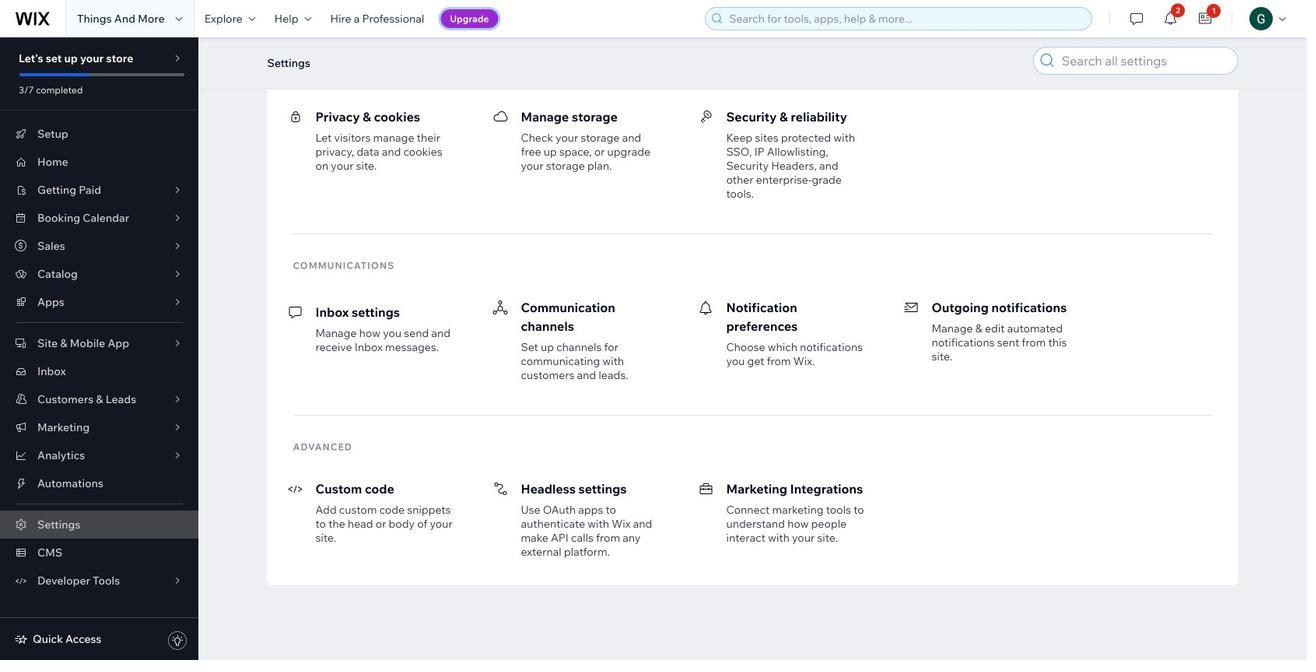 Task type: describe. For each thing, give the bounding box(es) containing it.
sidebar element
[[0, 37, 199, 660]]

advanced-section element
[[281, 456, 1225, 573]]

general-section element
[[281, 0, 1225, 215]]



Task type: locate. For each thing, give the bounding box(es) containing it.
communications-section element
[[281, 275, 1225, 396]]

Search all settings field
[[1058, 47, 1233, 74]]

Search for tools, apps, help & more... field
[[725, 8, 1088, 30]]



Task type: vqa. For each thing, say whether or not it's contained in the screenshot.
advanced-section element
yes



